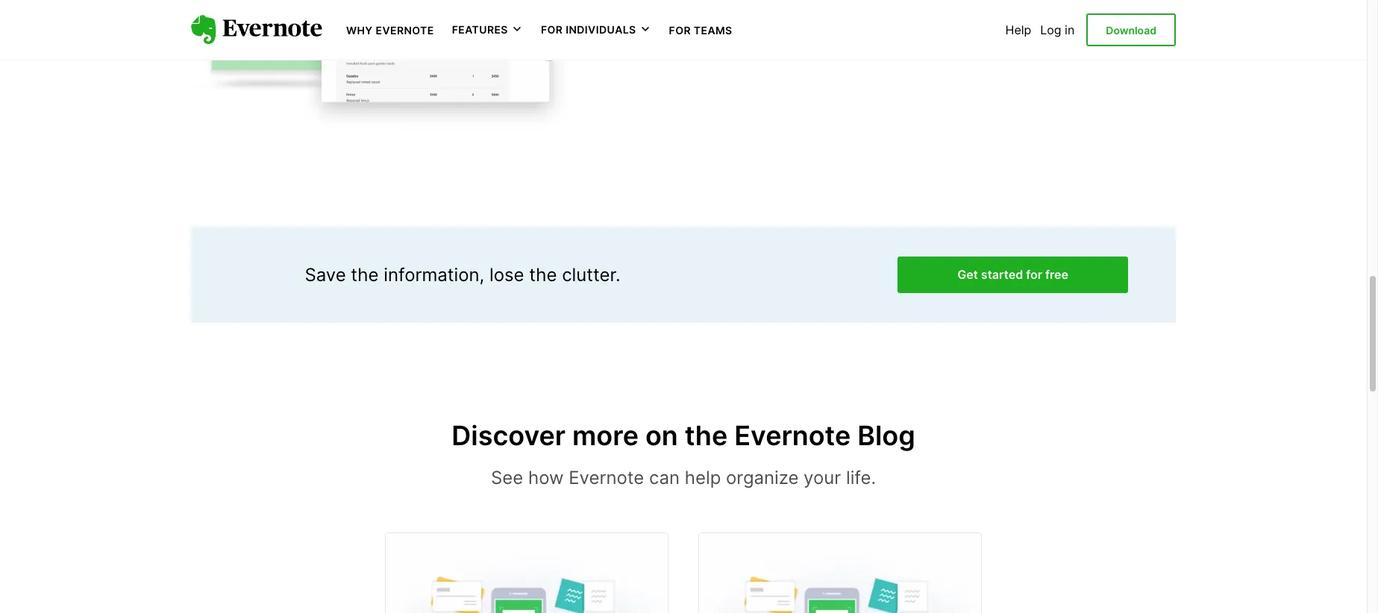 Task type: locate. For each thing, give the bounding box(es) containing it.
why
[[346, 24, 373, 37]]

the up help
[[685, 420, 728, 453]]

how
[[529, 467, 564, 489]]

evernote down more
[[569, 467, 645, 489]]

help
[[1006, 22, 1032, 37]]

the
[[351, 264, 379, 286], [530, 264, 557, 286], [685, 420, 728, 453]]

for inside button
[[541, 23, 563, 36]]

0 horizontal spatial evernote
[[376, 24, 434, 37]]

for individuals button
[[541, 22, 651, 37]]

download link
[[1087, 13, 1177, 46]]

for individuals
[[541, 23, 637, 36]]

0 vertical spatial evernote
[[376, 24, 434, 37]]

organize
[[726, 467, 799, 489]]

save the information, lose the clutter.
[[305, 264, 621, 286]]

information,
[[384, 264, 485, 286]]

for left the teams
[[669, 24, 691, 37]]

the right save
[[351, 264, 379, 286]]

2 vertical spatial evernote
[[569, 467, 645, 489]]

on
[[646, 420, 679, 453]]

1 horizontal spatial for
[[669, 24, 691, 37]]

for
[[541, 23, 563, 36], [669, 24, 691, 37]]

1 horizontal spatial evernote
[[569, 467, 645, 489]]

can
[[650, 467, 680, 489]]

started
[[982, 267, 1024, 282]]

1 vertical spatial evernote
[[735, 420, 851, 453]]

why evernote
[[346, 24, 434, 37]]

the right the lose
[[530, 264, 557, 286]]

discover more on the evernote blog
[[452, 420, 916, 453]]

0 horizontal spatial for
[[541, 23, 563, 36]]

evernote
[[376, 24, 434, 37], [735, 420, 851, 453], [569, 467, 645, 489]]

evernote up your
[[735, 420, 851, 453]]

log
[[1041, 22, 1062, 37]]

for left individuals
[[541, 23, 563, 36]]

more
[[573, 420, 639, 453]]

for teams
[[669, 24, 733, 37]]

life.
[[847, 467, 877, 489]]

discover
[[452, 420, 566, 453]]

get started for free
[[958, 267, 1069, 282]]

get started for free link
[[898, 257, 1129, 294]]

evernote right why
[[376, 24, 434, 37]]



Task type: vqa. For each thing, say whether or not it's contained in the screenshot.
first → from right
no



Task type: describe. For each thing, give the bounding box(es) containing it.
clutter.
[[562, 264, 621, 286]]

1 horizontal spatial the
[[530, 264, 557, 286]]

2 horizontal spatial evernote
[[735, 420, 851, 453]]

for for for teams
[[669, 24, 691, 37]]

in
[[1065, 22, 1075, 37]]

save
[[305, 264, 346, 286]]

help
[[685, 467, 721, 489]]

for for for individuals
[[541, 23, 563, 36]]

evernote save documents online image
[[191, 0, 579, 131]]

individuals
[[566, 23, 637, 36]]

log in link
[[1041, 22, 1075, 37]]

evernote logo image
[[191, 15, 323, 45]]

lose
[[490, 264, 525, 286]]

teams
[[694, 24, 733, 37]]

see
[[491, 467, 524, 489]]

features button
[[452, 22, 523, 37]]

see how evernote can help organize your life.
[[491, 467, 877, 489]]

help link
[[1006, 22, 1032, 37]]

free
[[1046, 267, 1069, 282]]

for teams link
[[669, 22, 733, 37]]

blog
[[858, 420, 916, 453]]

for
[[1027, 267, 1043, 282]]

your
[[804, 467, 842, 489]]

download
[[1107, 24, 1157, 36]]

log in
[[1041, 22, 1075, 37]]

2 horizontal spatial the
[[685, 420, 728, 453]]

features
[[452, 23, 508, 36]]

get
[[958, 267, 979, 282]]

0 horizontal spatial the
[[351, 264, 379, 286]]

why evernote link
[[346, 22, 434, 37]]



